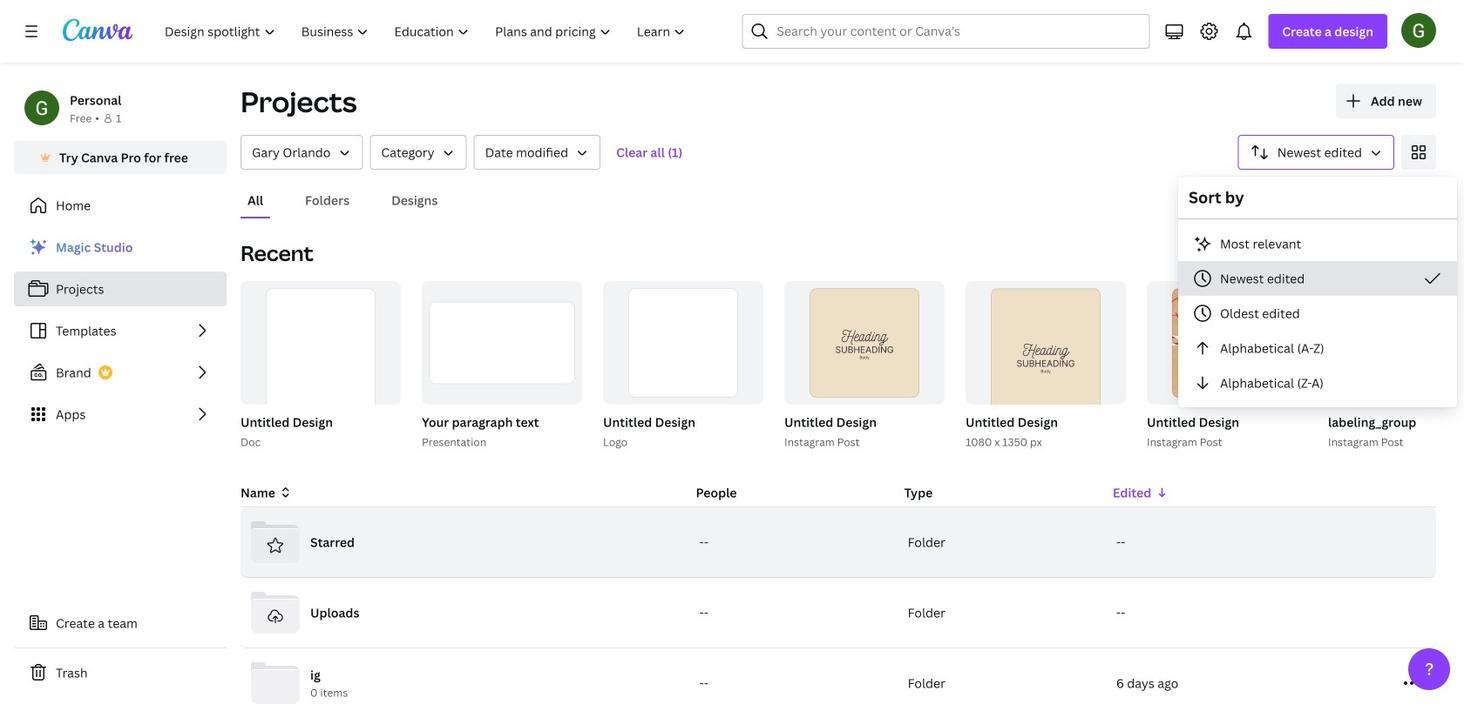 Task type: locate. For each thing, give the bounding box(es) containing it.
3 option from the top
[[1178, 296, 1457, 331]]

group
[[237, 281, 401, 451], [241, 281, 401, 444], [418, 281, 582, 451], [600, 281, 763, 451], [603, 281, 763, 405], [781, 281, 945, 451], [784, 281, 945, 405], [962, 281, 1126, 451], [966, 281, 1126, 426], [1143, 281, 1307, 451], [1147, 281, 1307, 405], [1325, 281, 1464, 451]]

top level navigation element
[[153, 14, 700, 49]]

9 group from the left
[[966, 281, 1126, 426]]

12 group from the left
[[1325, 281, 1464, 451]]

option
[[1178, 227, 1457, 261], [1178, 261, 1457, 296], [1178, 296, 1457, 331], [1178, 331, 1457, 366], [1178, 366, 1457, 401]]

2 option from the top
[[1178, 261, 1457, 296]]

Sort by button
[[1238, 135, 1394, 170]]

1 group from the left
[[237, 281, 401, 451]]

Date modified button
[[474, 135, 600, 170]]

Search search field
[[777, 15, 1115, 48]]

Owner button
[[241, 135, 363, 170]]

10 group from the left
[[1143, 281, 1307, 451]]

list
[[14, 230, 227, 432]]

gary orlando image
[[1401, 13, 1436, 48]]

3 group from the left
[[418, 281, 582, 451]]

None search field
[[742, 14, 1150, 49]]



Task type: describe. For each thing, give the bounding box(es) containing it.
4 option from the top
[[1178, 331, 1457, 366]]

7 group from the left
[[784, 281, 945, 405]]

2 group from the left
[[241, 281, 401, 444]]

11 group from the left
[[1147, 281, 1307, 405]]

Category button
[[370, 135, 467, 170]]

5 option from the top
[[1178, 366, 1457, 401]]

sort by list box
[[1178, 227, 1457, 401]]

5 group from the left
[[603, 281, 763, 405]]

1 option from the top
[[1178, 227, 1457, 261]]

4 group from the left
[[600, 281, 763, 451]]

8 group from the left
[[962, 281, 1126, 451]]

6 group from the left
[[781, 281, 945, 451]]



Task type: vqa. For each thing, say whether or not it's contained in the screenshot.
"apps"
no



